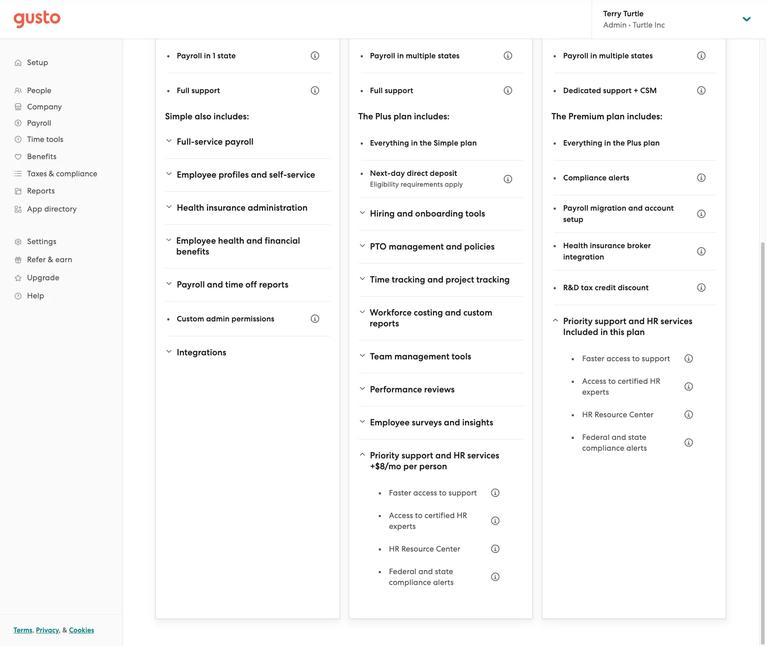 Task type: vqa. For each thing, say whether or not it's contained in the screenshot.
/
no



Task type: locate. For each thing, give the bounding box(es) containing it.
benefits link
[[9, 148, 113, 165]]

0 horizontal spatial list
[[0, 82, 122, 305]]

upgrade link
[[9, 270, 113, 286]]

1 horizontal spatial the
[[552, 111, 567, 122]]

the for the plus plan includes:
[[359, 111, 374, 122]]

2 everything from the left
[[564, 138, 603, 148]]

1 horizontal spatial resource
[[595, 410, 628, 419]]

1 vertical spatial state
[[629, 433, 647, 442]]

2 the from the left
[[552, 111, 567, 122]]

services inside priority support and hr services +$8/mo per person
[[468, 451, 500, 461]]

admin
[[604, 20, 627, 29]]

2 states from the left
[[632, 51, 654, 60]]

1 horizontal spatial states
[[632, 51, 654, 60]]

access for included
[[583, 377, 607, 386]]

2 payroll in multiple states from the left
[[564, 51, 654, 60]]

1 horizontal spatial services
[[661, 316, 693, 327]]

1 vertical spatial tools
[[466, 209, 486, 219]]

direct
[[407, 169, 428, 178]]

1 horizontal spatial simple
[[434, 138, 459, 148]]

1 vertical spatial certified
[[425, 511, 455, 520]]

the up direct
[[420, 138, 432, 148]]

priority
[[564, 316, 593, 327], [370, 451, 400, 461]]

0 vertical spatial faster access to support
[[583, 354, 671, 363]]

also
[[195, 111, 212, 122]]

1 the from the left
[[359, 111, 374, 122]]

2 full support from the left
[[370, 86, 414, 95]]

compliance inside dropdown button
[[56, 169, 97, 178]]

1 vertical spatial access to certified hr experts
[[389, 511, 468, 531]]

everything down premium
[[564, 138, 603, 148]]

0 horizontal spatial priority
[[370, 451, 400, 461]]

time tracking and project tracking
[[370, 275, 510, 285]]

payroll in multiple states
[[370, 51, 460, 60], [564, 51, 654, 60]]

payroll in 1 state
[[177, 51, 236, 60]]

1 vertical spatial services
[[468, 451, 500, 461]]

the
[[420, 138, 432, 148], [614, 138, 626, 148]]

0 horizontal spatial full
[[177, 86, 190, 95]]

privacy
[[36, 627, 59, 635]]

management up performance reviews
[[395, 352, 450, 362]]

setup link
[[9, 54, 113, 71]]

2 multiple from the left
[[600, 51, 630, 60]]

federal and state compliance alerts
[[583, 433, 648, 453], [389, 567, 454, 587]]

0 horizontal spatial tracking
[[392, 275, 426, 285]]

full for simple
[[177, 86, 190, 95]]

hr resource center for this
[[583, 410, 654, 419]]

1 vertical spatial hr resource center
[[389, 545, 461, 554]]

resource for person
[[402, 545, 434, 554]]

1 vertical spatial experts
[[389, 522, 416, 531]]

tools up performance reviews dropdown button
[[452, 352, 472, 362]]

2 vertical spatial state
[[435, 567, 454, 576]]

1 vertical spatial insurance
[[590, 241, 626, 251]]

1 vertical spatial federal
[[389, 567, 417, 576]]

health up benefits
[[177, 203, 205, 213]]

hr resource center
[[583, 410, 654, 419], [389, 545, 461, 554]]

0 vertical spatial center
[[630, 410, 654, 419]]

full up simple also includes: in the top left of the page
[[177, 86, 190, 95]]

1 horizontal spatial service
[[287, 170, 316, 180]]

0 horizontal spatial access to certified hr experts
[[389, 511, 468, 531]]

employee down full-
[[177, 170, 217, 180]]

0 horizontal spatial payroll in multiple states
[[370, 51, 460, 60]]

support
[[192, 86, 220, 95], [385, 86, 414, 95], [604, 86, 632, 95], [595, 316, 627, 327], [642, 354, 671, 363], [402, 451, 434, 461], [449, 489, 477, 498]]

health inside health insurance administration dropdown button
[[177, 203, 205, 213]]

turtle right • at top right
[[633, 20, 653, 29]]

insurance
[[207, 203, 246, 213], [590, 241, 626, 251]]

taxes
[[27, 169, 47, 178]]

0 vertical spatial employee
[[177, 170, 217, 180]]

management down hiring and onboarding tools
[[389, 242, 444, 252]]

plan inside priority support and hr services included in this plan
[[627, 327, 646, 337]]

workforce costing and custom reports button
[[359, 302, 524, 335]]

health inside health insurance broker integration
[[564, 241, 589, 251]]

priority inside priority support and hr services included in this plan
[[564, 316, 593, 327]]

everything down the plus plan includes:
[[370, 138, 410, 148]]

access down person
[[414, 489, 438, 498]]

access for +$8/mo
[[389, 511, 414, 520]]

turtle up • at top right
[[624, 9, 644, 19]]

0 vertical spatial insurance
[[207, 203, 246, 213]]

turtle
[[624, 9, 644, 19], [633, 20, 653, 29]]

and inside payroll migration and account setup
[[629, 204, 643, 213]]

1 horizontal spatial hr resource center
[[583, 410, 654, 419]]

1 everything from the left
[[370, 138, 410, 148]]

includes: down csm
[[628, 111, 663, 122]]

priority inside priority support and hr services +$8/mo per person
[[370, 451, 400, 461]]

hr resource center for person
[[389, 545, 461, 554]]

federal for included
[[583, 433, 610, 442]]

and inside priority support and hr services included in this plan
[[629, 316, 645, 327]]

1 payroll in multiple states from the left
[[370, 51, 460, 60]]

0 horizontal spatial services
[[468, 451, 500, 461]]

terms , privacy , & cookies
[[14, 627, 94, 635]]

0 vertical spatial reports
[[259, 280, 289, 290]]

time tools
[[27, 135, 63, 144]]

center for included in this plan
[[630, 410, 654, 419]]

1 vertical spatial access
[[414, 489, 438, 498]]

2 the from the left
[[614, 138, 626, 148]]

admin
[[206, 314, 230, 324]]

1 vertical spatial resource
[[402, 545, 434, 554]]

and for employee health and financial benefits
[[247, 236, 263, 246]]

workforce costing and custom reports
[[370, 308, 493, 329]]

0 horizontal spatial hr resource center
[[389, 545, 461, 554]]

1 horizontal spatial compliance
[[389, 578, 432, 587]]

1 horizontal spatial access
[[583, 377, 607, 386]]

integrations
[[177, 347, 227, 358]]

employee
[[177, 170, 217, 180], [176, 236, 216, 246], [370, 418, 410, 428]]

full up the plus plan includes:
[[370, 86, 383, 95]]

1 horizontal spatial priority
[[564, 316, 593, 327]]

1 vertical spatial management
[[395, 352, 450, 362]]

hr inside priority support and hr services included in this plan
[[647, 316, 659, 327]]

& left the earn
[[48, 255, 53, 264]]

simple up deposit
[[434, 138, 459, 148]]

employee inside employee health and financial benefits
[[176, 236, 216, 246]]

federal and state compliance alerts for person
[[389, 567, 454, 587]]

0 vertical spatial simple
[[165, 111, 193, 122]]

and for time tracking and project tracking
[[428, 275, 444, 285]]

1 vertical spatial reports
[[370, 318, 399, 329]]

access to certified hr experts for person
[[389, 511, 468, 531]]

access
[[607, 354, 631, 363], [414, 489, 438, 498]]

reports
[[259, 280, 289, 290], [370, 318, 399, 329]]

0 vertical spatial &
[[49, 169, 54, 178]]

employee up benefits
[[176, 236, 216, 246]]

1 horizontal spatial payroll in multiple states
[[564, 51, 654, 60]]

and inside priority support and hr services +$8/mo per person
[[436, 451, 452, 461]]

financial
[[265, 236, 300, 246]]

person
[[420, 461, 448, 472]]

tools up policies
[[466, 209, 486, 219]]

2 horizontal spatial state
[[629, 433, 647, 442]]

0 vertical spatial service
[[195, 137, 223, 147]]

time up benefits
[[27, 135, 44, 144]]

next-
[[370, 169, 391, 178]]

1 vertical spatial employee
[[176, 236, 216, 246]]

tools inside dropdown button
[[466, 209, 486, 219]]

1 vertical spatial service
[[287, 170, 316, 180]]

service
[[195, 137, 223, 147], [287, 170, 316, 180]]

1 horizontal spatial health
[[564, 241, 589, 251]]

& inside dropdown button
[[49, 169, 54, 178]]

simple left also
[[165, 111, 193, 122]]

0 horizontal spatial access
[[414, 489, 438, 498]]

1 horizontal spatial faster access to support
[[583, 354, 671, 363]]

payroll button
[[9, 115, 113, 131]]

1 vertical spatial faster access to support
[[389, 489, 477, 498]]

0 vertical spatial health
[[177, 203, 205, 213]]

priority for priority support and hr services included in this plan
[[564, 316, 593, 327]]

benefits
[[176, 247, 210, 257]]

services for priority support and hr services +$8/mo per person
[[468, 451, 500, 461]]

and for priority support and hr services included in this plan
[[629, 316, 645, 327]]

0 horizontal spatial faster access to support
[[389, 489, 477, 498]]

faster access to support for person
[[389, 489, 477, 498]]

0 horizontal spatial experts
[[389, 522, 416, 531]]

health insurance broker integration
[[564, 241, 652, 262]]

reports right off
[[259, 280, 289, 290]]

faster down "included"
[[583, 354, 605, 363]]

2 vertical spatial employee
[[370, 418, 410, 428]]

state for priority support and hr services +$8/mo per person
[[435, 567, 454, 576]]

reports inside workforce costing and custom reports
[[370, 318, 399, 329]]

0 horizontal spatial includes:
[[214, 111, 249, 122]]

insurance up the health
[[207, 203, 246, 213]]

faster down per
[[389, 489, 412, 498]]

1 horizontal spatial access to certified hr experts
[[583, 377, 661, 397]]

includes: for the premium plan includes:
[[628, 111, 663, 122]]

and inside employee health and financial benefits
[[247, 236, 263, 246]]

0 vertical spatial turtle
[[624, 9, 644, 19]]

faster for +$8/mo
[[389, 489, 412, 498]]

support left +
[[604, 86, 632, 95]]

1 vertical spatial federal and state compliance alerts
[[389, 567, 454, 587]]

employee surveys and insights
[[370, 418, 494, 428]]

1 full from the left
[[177, 86, 190, 95]]

state for priority support and hr services included in this plan
[[629, 433, 647, 442]]

reports for workforce costing and custom reports
[[370, 318, 399, 329]]

pto management and policies button
[[359, 236, 524, 258]]

1 vertical spatial faster
[[389, 489, 412, 498]]

reports down the "workforce"
[[370, 318, 399, 329]]

0 horizontal spatial the
[[359, 111, 374, 122]]

0 vertical spatial state
[[218, 51, 236, 60]]

support down priority support and hr services +$8/mo per person
[[449, 489, 477, 498]]

time inside gusto navigation element
[[27, 135, 44, 144]]

tax
[[582, 283, 594, 292]]

1 the from the left
[[420, 138, 432, 148]]

2 vertical spatial compliance
[[389, 578, 432, 587]]

service inside employee profiles and self-service dropdown button
[[287, 170, 316, 180]]

certified for person
[[425, 511, 455, 520]]

compliance for priority support and hr services +$8/mo per person
[[389, 578, 432, 587]]

1 horizontal spatial time
[[370, 275, 390, 285]]

0 horizontal spatial faster
[[389, 489, 412, 498]]

pto
[[370, 242, 387, 252]]

2 includes: from the left
[[414, 111, 450, 122]]

0 vertical spatial time
[[27, 135, 44, 144]]

performance
[[370, 385, 423, 395]]

& right taxes
[[49, 169, 54, 178]]

0 horizontal spatial plus
[[376, 111, 392, 122]]

insurance up integration
[[590, 241, 626, 251]]

and for pto management and policies
[[446, 242, 463, 252]]

tools down payroll dropdown button at the top left of the page
[[46, 135, 63, 144]]

1 vertical spatial &
[[48, 255, 53, 264]]

the
[[359, 111, 374, 122], [552, 111, 567, 122]]

1 vertical spatial priority
[[370, 451, 400, 461]]

1 horizontal spatial experts
[[583, 388, 610, 397]]

access for this
[[607, 354, 631, 363]]

0 horizontal spatial ,
[[32, 627, 34, 635]]

the down the premium plan includes:
[[614, 138, 626, 148]]

reviews
[[425, 385, 455, 395]]

1 vertical spatial compliance
[[583, 444, 625, 453]]

compliance
[[56, 169, 97, 178], [583, 444, 625, 453], [389, 578, 432, 587]]

faster access to support down person
[[389, 489, 477, 498]]

insurance inside health insurance broker integration
[[590, 241, 626, 251]]

time
[[27, 135, 44, 144], [370, 275, 390, 285]]

services inside priority support and hr services included in this plan
[[661, 316, 693, 327]]

priority up +$8/mo
[[370, 451, 400, 461]]

privacy link
[[36, 627, 59, 635]]

the for plus
[[420, 138, 432, 148]]

1 horizontal spatial state
[[435, 567, 454, 576]]

0 horizontal spatial insurance
[[207, 203, 246, 213]]

1 vertical spatial turtle
[[633, 20, 653, 29]]

insurance inside dropdown button
[[207, 203, 246, 213]]

includes: up everything in the simple plan
[[414, 111, 450, 122]]

time down pto on the top
[[370, 275, 390, 285]]

service down simple also includes: in the top left of the page
[[195, 137, 223, 147]]

& left cookies
[[62, 627, 67, 635]]

1 horizontal spatial plus
[[627, 138, 642, 148]]

1 vertical spatial list
[[573, 349, 699, 461]]

experts for +$8/mo
[[389, 522, 416, 531]]

1 vertical spatial simple
[[434, 138, 459, 148]]

access down this
[[607, 354, 631, 363]]

payroll migration and account setup
[[564, 204, 675, 224]]

off
[[246, 280, 257, 290]]

health for health insurance broker integration
[[564, 241, 589, 251]]

everything
[[370, 138, 410, 148], [564, 138, 603, 148]]

support up per
[[402, 451, 434, 461]]

1 multiple from the left
[[406, 51, 436, 60]]

service up administration
[[287, 170, 316, 180]]

0 vertical spatial federal and state compliance alerts
[[583, 433, 648, 453]]

priority for priority support and hr services +$8/mo per person
[[370, 451, 400, 461]]

, left cookies
[[59, 627, 61, 635]]

state
[[218, 51, 236, 60], [629, 433, 647, 442], [435, 567, 454, 576]]

payroll in multiple states for premium
[[564, 51, 654, 60]]

2 horizontal spatial compliance
[[583, 444, 625, 453]]

1 horizontal spatial everything
[[564, 138, 603, 148]]

federal and state compliance alerts for this
[[583, 433, 648, 453]]

hr
[[647, 316, 659, 327], [651, 377, 661, 386], [583, 410, 593, 419], [454, 451, 466, 461], [457, 511, 468, 520], [389, 545, 400, 554]]

and for employee profiles and self-service
[[251, 170, 267, 180]]

0 vertical spatial faster
[[583, 354, 605, 363]]

1 horizontal spatial center
[[630, 410, 654, 419]]

upgrade
[[27, 273, 59, 282]]

hiring
[[370, 209, 395, 219]]

3 includes: from the left
[[628, 111, 663, 122]]

refer & earn
[[27, 255, 72, 264]]

full-service payroll
[[177, 137, 254, 147]]

0 vertical spatial resource
[[595, 410, 628, 419]]

1 tracking from the left
[[392, 275, 426, 285]]

to
[[633, 354, 640, 363], [609, 377, 616, 386], [440, 489, 447, 498], [416, 511, 423, 520]]

1 horizontal spatial the
[[614, 138, 626, 148]]

1 horizontal spatial insurance
[[590, 241, 626, 251]]

inc
[[655, 20, 666, 29]]

2 full from the left
[[370, 86, 383, 95]]

the for the premium plan includes:
[[552, 111, 567, 122]]

full support up also
[[177, 86, 220, 95]]

employee for employee surveys and insights
[[370, 418, 410, 428]]

tracking up the "workforce"
[[392, 275, 426, 285]]

full-
[[177, 137, 195, 147]]

list for priority support and hr services included in this plan
[[573, 349, 699, 461]]

dedicated support + csm
[[564, 86, 658, 95]]

insurance for broker
[[590, 241, 626, 251]]

tracking right project
[[477, 275, 510, 285]]

r&d
[[564, 283, 580, 292]]

2 horizontal spatial list
[[573, 349, 699, 461]]

1 horizontal spatial reports
[[370, 318, 399, 329]]

0 vertical spatial priority
[[564, 316, 593, 327]]

1 vertical spatial center
[[436, 545, 461, 554]]

insurance for administration
[[207, 203, 246, 213]]

priority up "included"
[[564, 316, 593, 327]]

self-
[[269, 170, 287, 180]]

health for health insurance administration
[[177, 203, 205, 213]]

the premium plan includes:
[[552, 111, 663, 122]]

employee down performance
[[370, 418, 410, 428]]

employee health and financial benefits button
[[165, 230, 331, 263]]

1 horizontal spatial full support
[[370, 86, 414, 95]]

1 horizontal spatial federal and state compliance alerts
[[583, 433, 648, 453]]

list
[[0, 82, 122, 305], [573, 349, 699, 461], [379, 483, 506, 595]]

0 vertical spatial management
[[389, 242, 444, 252]]

0 vertical spatial tools
[[46, 135, 63, 144]]

1 vertical spatial plus
[[627, 138, 642, 148]]

full support up the plus plan includes:
[[370, 86, 414, 95]]

plan
[[394, 111, 412, 122], [607, 111, 625, 122], [461, 138, 477, 148], [644, 138, 661, 148], [627, 327, 646, 337]]

support up this
[[595, 316, 627, 327]]

0 horizontal spatial reports
[[259, 280, 289, 290]]

and inside workforce costing and custom reports
[[446, 308, 462, 318]]

certified
[[618, 377, 649, 386], [425, 511, 455, 520]]

access to certified hr experts for this
[[583, 377, 661, 397]]

& inside "link"
[[48, 255, 53, 264]]

payroll
[[177, 51, 202, 60], [370, 51, 396, 60], [564, 51, 589, 60], [27, 119, 51, 128], [564, 204, 589, 213], [177, 280, 205, 290]]

, left privacy
[[32, 627, 34, 635]]

health up integration
[[564, 241, 589, 251]]

1 states from the left
[[438, 51, 460, 60]]

includes: up payroll
[[214, 111, 249, 122]]

1 horizontal spatial tracking
[[477, 275, 510, 285]]

2 vertical spatial alerts
[[434, 578, 454, 587]]

1 full support from the left
[[177, 86, 220, 95]]

full support
[[177, 86, 220, 95], [370, 86, 414, 95]]

faster access to support down this
[[583, 354, 671, 363]]

0 horizontal spatial the
[[420, 138, 432, 148]]

access to certified hr experts
[[583, 377, 661, 397], [389, 511, 468, 531]]

discount
[[618, 283, 649, 292]]



Task type: describe. For each thing, give the bounding box(es) containing it.
credit
[[595, 283, 616, 292]]

management for team
[[395, 352, 450, 362]]

team management tools
[[370, 352, 472, 362]]

and inside dropdown button
[[397, 209, 413, 219]]

cookies
[[69, 627, 94, 635]]

payroll in multiple states for plus
[[370, 51, 460, 60]]

access for person
[[414, 489, 438, 498]]

time
[[225, 280, 244, 290]]

priority support and hr services +$8/mo per person
[[370, 451, 500, 472]]

0 horizontal spatial simple
[[165, 111, 193, 122]]

full-service payroll button
[[165, 131, 331, 153]]

benefits
[[27, 152, 57, 161]]

federal for +$8/mo
[[389, 567, 417, 576]]

services for priority support and hr services included in this plan
[[661, 316, 693, 327]]

faster for included
[[583, 354, 605, 363]]

dedicated
[[564, 86, 602, 95]]

workforce
[[370, 308, 412, 318]]

simple also includes:
[[165, 111, 249, 122]]

reports link
[[9, 183, 113, 199]]

employee profiles and self-service
[[177, 170, 316, 180]]

time for time tracking and project tracking
[[370, 275, 390, 285]]

0 horizontal spatial state
[[218, 51, 236, 60]]

time tracking and project tracking button
[[359, 269, 524, 291]]

states for the plus plan includes:
[[438, 51, 460, 60]]

priority support and hr services included in this plan
[[564, 316, 693, 337]]

0 vertical spatial alerts
[[609, 173, 630, 183]]

payroll inside gusto navigation element
[[27, 119, 51, 128]]

employee health and financial benefits
[[176, 236, 300, 257]]

app
[[27, 204, 42, 214]]

health insurance administration
[[177, 203, 308, 213]]

experts for included
[[583, 388, 610, 397]]

refer & earn link
[[9, 252, 113, 268]]

payroll and time off reports button
[[165, 274, 331, 296]]

and for payroll migration and account setup
[[629, 204, 643, 213]]

administration
[[248, 203, 308, 213]]

1 , from the left
[[32, 627, 34, 635]]

home image
[[14, 10, 61, 28]]

terms link
[[14, 627, 32, 635]]

gusto navigation element
[[0, 39, 122, 319]]

next-day direct deposit eligibility requirements apply
[[370, 169, 463, 189]]

management for pto
[[389, 242, 444, 252]]

team management tools button
[[359, 346, 524, 368]]

insights
[[463, 418, 494, 428]]

custom
[[177, 314, 204, 324]]

hiring and onboarding tools
[[370, 209, 486, 219]]

performance reviews
[[370, 385, 455, 395]]

app directory link
[[9, 201, 113, 217]]

multiple for premium
[[600, 51, 630, 60]]

broker
[[628, 241, 652, 251]]

app directory
[[27, 204, 77, 214]]

and for workforce costing and custom reports
[[446, 308, 462, 318]]

setup
[[564, 215, 584, 224]]

support down priority support and hr services included in this plan on the right
[[642, 354, 671, 363]]

list containing people
[[0, 82, 122, 305]]

& for compliance
[[49, 169, 54, 178]]

terry turtle admin • turtle inc
[[604, 9, 666, 29]]

hr inside priority support and hr services +$8/mo per person
[[454, 451, 466, 461]]

apply
[[445, 181, 463, 189]]

includes: for the plus plan includes:
[[414, 111, 450, 122]]

support inside priority support and hr services included in this plan
[[595, 316, 627, 327]]

in inside priority support and hr services included in this plan
[[601, 327, 609, 337]]

2 vertical spatial &
[[62, 627, 67, 635]]

time for time tools
[[27, 135, 44, 144]]

& for earn
[[48, 255, 53, 264]]

payroll
[[225, 137, 254, 147]]

payroll inside payroll migration and account setup
[[564, 204, 589, 213]]

payroll and time off reports
[[177, 280, 289, 290]]

account
[[645, 204, 675, 213]]

hiring and onboarding tools button
[[359, 203, 524, 225]]

tools inside gusto navigation element
[[46, 135, 63, 144]]

alerts for priority support and hr services +$8/mo per person
[[434, 578, 454, 587]]

full support for plus
[[370, 86, 414, 95]]

the for premium
[[614, 138, 626, 148]]

included
[[564, 327, 599, 337]]

full for the
[[370, 86, 383, 95]]

multiple for plus
[[406, 51, 436, 60]]

integration
[[564, 252, 605, 262]]

full support for also
[[177, 86, 220, 95]]

r&d tax credit discount
[[564, 283, 649, 292]]

everything for plus
[[370, 138, 410, 148]]

deposit
[[430, 169, 458, 178]]

setup
[[27, 58, 48, 67]]

terry
[[604, 9, 622, 19]]

compliance alerts
[[564, 173, 630, 183]]

taxes & compliance
[[27, 169, 97, 178]]

resource for this
[[595, 410, 628, 419]]

earn
[[55, 255, 72, 264]]

states for the premium plan includes:
[[632, 51, 654, 60]]

reports
[[27, 186, 55, 195]]

support up simple also includes: in the top left of the page
[[192, 86, 220, 95]]

+
[[634, 86, 639, 95]]

migration
[[591, 204, 627, 213]]

and for priority support and hr services +$8/mo per person
[[436, 451, 452, 461]]

support up the plus plan includes:
[[385, 86, 414, 95]]

everything in the simple plan
[[370, 138, 477, 148]]

center for +$8/mo per person
[[436, 545, 461, 554]]

terms
[[14, 627, 32, 635]]

profiles
[[219, 170, 249, 180]]

refer
[[27, 255, 46, 264]]

employee for employee health and financial benefits
[[176, 236, 216, 246]]

policies
[[465, 242, 495, 252]]

cookies button
[[69, 625, 94, 636]]

2 tracking from the left
[[477, 275, 510, 285]]

support inside priority support and hr services +$8/mo per person
[[402, 451, 434, 461]]

surveys
[[412, 418, 442, 428]]

and for employee surveys and insights
[[444, 418, 461, 428]]

settings link
[[9, 233, 113, 250]]

faster access to support for this
[[583, 354, 671, 363]]

compliance
[[564, 173, 607, 183]]

2 vertical spatial tools
[[452, 352, 472, 362]]

pto management and policies
[[370, 242, 495, 252]]

certified for this
[[618, 377, 649, 386]]

people button
[[9, 82, 113, 99]]

health
[[218, 236, 245, 246]]

help link
[[9, 288, 113, 304]]

reports for payroll and time off reports
[[259, 280, 289, 290]]

alerts for priority support and hr services included in this plan
[[627, 444, 648, 453]]

directory
[[44, 204, 77, 214]]

employee profiles and self-service button
[[165, 164, 331, 186]]

1 includes: from the left
[[214, 111, 249, 122]]

time tools button
[[9, 131, 113, 147]]

premium
[[569, 111, 605, 122]]

day
[[391, 169, 405, 178]]

requirements
[[401, 181, 443, 189]]

settings
[[27, 237, 57, 246]]

everything in the plus plan
[[564, 138, 661, 148]]

2 , from the left
[[59, 627, 61, 635]]

service inside full-service payroll dropdown button
[[195, 137, 223, 147]]

performance reviews button
[[359, 379, 524, 401]]

list for priority support and hr services +$8/mo per person
[[379, 483, 506, 595]]

company button
[[9, 99, 113, 115]]

health insurance administration button
[[165, 197, 331, 219]]

integrations button
[[165, 342, 331, 364]]

everything for premium
[[564, 138, 603, 148]]

per
[[404, 461, 418, 472]]

permissions
[[232, 314, 275, 324]]

compliance for priority support and hr services included in this plan
[[583, 444, 625, 453]]

employee for employee profiles and self-service
[[177, 170, 217, 180]]

people
[[27, 86, 51, 95]]



